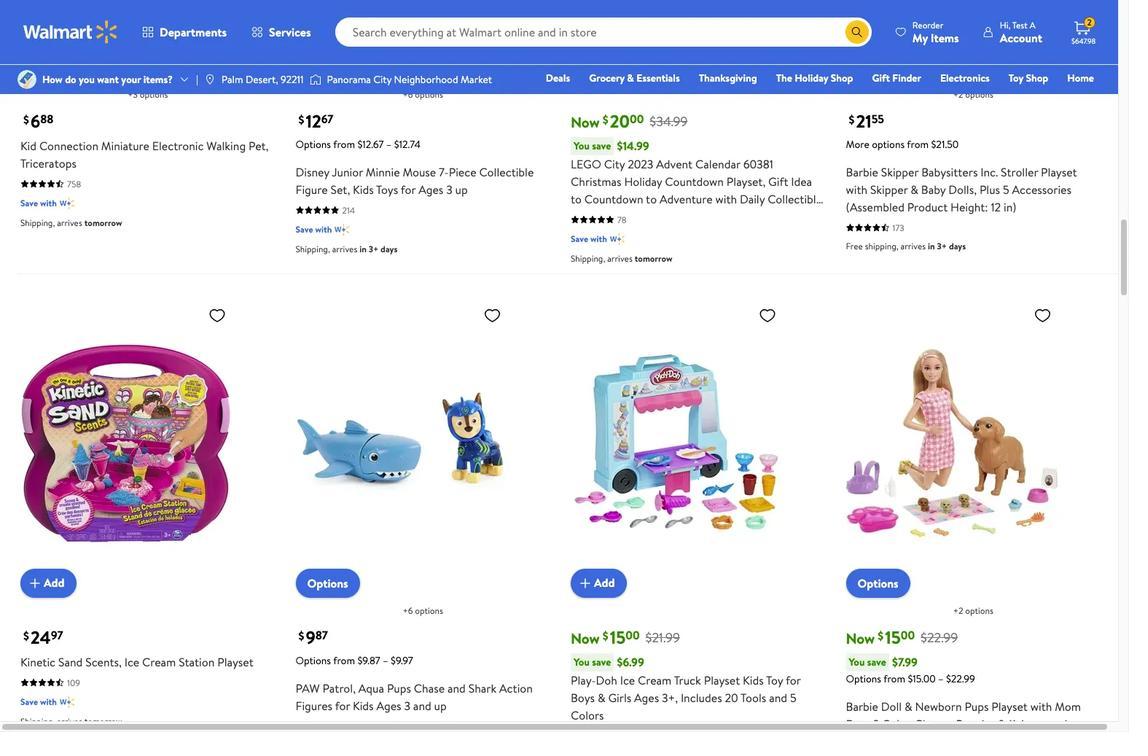 Task type: vqa. For each thing, say whether or not it's contained in the screenshot.
21's options
yes



Task type: describe. For each thing, give the bounding box(es) containing it.
and inside "you save $6.99 play-doh ice cream truck playset kids toy for boys & girls ages 3+, includes 20 tools and 5 colors"
[[769, 690, 788, 706]]

arrives down 109
[[57, 715, 82, 727]]

with down "surprises"
[[591, 232, 607, 245]]

disney junior minnie mouse 7-piece collectible figure set, kids toys for ages 3 up
[[296, 164, 534, 197]]

shipping, down figure
[[296, 243, 330, 255]]

$ 24 97
[[23, 625, 63, 649]]

$9.87
[[358, 653, 380, 668]]

grocery & essentials link
[[583, 70, 687, 86]]

options for 12
[[415, 88, 443, 100]]

$ 12 67
[[299, 108, 334, 133]]

disney junior minnie mouse 7-piece collectible figure set, kids toys for ages 3 up image
[[296, 0, 507, 70]]

add button down walmart site-wide "search box" in the top of the page
[[571, 52, 627, 81]]

0 horizontal spatial and
[[413, 698, 432, 714]]

playset inside barbie skipper babysitters inc. stroller playset with skipper & baby dolls, plus 5 accessories (assembled product height: 12 in)
[[1041, 164, 1078, 180]]

pups inside barbie doll & newborn pups playset with mom dog, 3 color-change puppies & 11 accessories
[[965, 698, 989, 714]]

+6 for 12
[[403, 88, 413, 100]]

a
[[1030, 19, 1036, 31]]

registry link
[[920, 90, 970, 106]]

+3
[[128, 88, 138, 100]]

puppies
[[956, 716, 996, 732]]

add for $21.99
[[594, 575, 615, 591]]

$ inside "$ 21 55"
[[849, 111, 855, 127]]

thanksgiving link
[[693, 70, 764, 86]]

options link up now $ 15 00 $22.99
[[846, 569, 911, 598]]

gift finder link
[[866, 70, 928, 86]]

shipping, arrives in 3+ days
[[296, 243, 398, 255]]

up for 9
[[434, 698, 447, 714]]

calendar
[[696, 156, 741, 172]]

tomorrow for 24
[[84, 715, 122, 727]]

walmart plus image for $34.99
[[610, 232, 625, 246]]

christmas
[[571, 173, 622, 189]]

options for 6
[[140, 88, 168, 100]]

stroller
[[1001, 164, 1039, 180]]

electronics link
[[934, 70, 997, 86]]

20 inside "you save $6.99 play-doh ice cream truck playset kids toy for boys & girls ages 3+, includes 20 tools and 5 colors"
[[725, 690, 739, 706]]

1 vertical spatial countdown
[[585, 191, 644, 207]]

$ 6 88
[[23, 108, 54, 133]]

$14.99
[[617, 138, 650, 154]]

7-
[[439, 164, 449, 180]]

options right 92211
[[307, 59, 348, 75]]

kids for toy
[[743, 672, 764, 688]]

save with for 24 walmart plus icon
[[20, 695, 57, 708]]

from inside you save $7.99 options from $15.00 – $22.99
[[884, 671, 906, 686]]

– for 9
[[383, 653, 388, 668]]

plus
[[980, 181, 1001, 197]]

add button for 24
[[20, 569, 76, 598]]

you for now $ 15 00 $21.99
[[574, 655, 590, 669]]

$22.99 inside you save $7.99 options from $15.00 – $22.99
[[946, 671, 976, 686]]

one debit link
[[976, 90, 1039, 106]]

1 horizontal spatial days
[[949, 240, 966, 252]]

toys
[[376, 181, 398, 197]]

tomorrow for 6
[[84, 216, 122, 229]]

hi, test a account
[[1000, 19, 1043, 46]]

barbie skipper babysitters inc. stroller playset with skipper & baby dolls, plus 5 accessories (assembled product height: 12 in)
[[846, 164, 1078, 215]]

colors
[[571, 707, 604, 723]]

now for now $ 20 00 $34.99
[[571, 112, 600, 132]]

with up "shipping, arrives in 3+ days"
[[315, 223, 332, 235]]

$ inside $ 24 97
[[23, 628, 29, 644]]

collectible inside disney junior minnie mouse 7-piece collectible figure set, kids toys for ages 3 up
[[479, 164, 534, 180]]

$ inside now $ 15 00 $21.99
[[603, 628, 609, 644]]

pups inside paw patrol, aqua pups chase and shark action figures for kids ages 3 and up
[[387, 680, 411, 696]]

shipping, arrives tomorrow for 24
[[20, 715, 122, 727]]

+2 options for $22.99
[[954, 604, 994, 617]]

ages inside "you save $6.99 play-doh ice cream truck playset kids toy for boys & girls ages 3+, includes 20 tools and 5 colors"
[[634, 690, 659, 706]]

patrol,
[[323, 680, 356, 696]]

11
[[1009, 716, 1017, 732]]

the holiday shop
[[776, 71, 854, 85]]

00 for now $ 20 00 $34.99
[[630, 111, 644, 127]]

3 inside disney junior minnie mouse 7-piece collectible figure set, kids toys for ages 3 up
[[446, 181, 453, 197]]

with inside barbie doll & newborn pups playset with mom dog, 3 color-change puppies & 11 accessories
[[1031, 698, 1053, 714]]

departments button
[[130, 15, 239, 50]]

+6 options for 12
[[403, 88, 443, 100]]

playset inside barbie doll & newborn pups playset with mom dog, 3 color-change puppies & 11 accessories
[[992, 698, 1028, 714]]

from left $9.87
[[333, 653, 355, 668]]

sand
[[58, 654, 83, 670]]

with down triceratops
[[40, 197, 57, 209]]

kid
[[20, 138, 37, 154]]

3+,
[[662, 690, 678, 706]]

0 horizontal spatial 3+
[[369, 243, 379, 255]]

truck
[[674, 672, 701, 688]]

kids for toys
[[353, 181, 374, 197]]

$12.67
[[358, 137, 384, 151]]

$9.97
[[391, 653, 413, 668]]

shipping,
[[865, 240, 899, 252]]

electronic
[[152, 138, 204, 154]]

arrives down 214
[[332, 243, 358, 255]]

save with for $34.99 walmart plus image
[[571, 232, 607, 245]]

ice inside "you save $6.99 play-doh ice cream truck playset kids toy for boys & girls ages 3+, includes 20 tools and 5 colors"
[[620, 672, 635, 688]]

1 horizontal spatial 3+
[[937, 240, 947, 252]]

save for now $ 15 00 $22.99
[[868, 655, 887, 669]]

& right the 'grocery'
[[627, 71, 634, 85]]

add down search search field
[[594, 59, 615, 75]]

shipping, down kinetic
[[20, 715, 55, 727]]

miniature
[[101, 138, 149, 154]]

with down kinetic
[[40, 695, 57, 708]]

save for 24 walmart plus icon
[[20, 695, 38, 708]]

24
[[31, 625, 51, 649]]

gift finder
[[873, 71, 922, 85]]

walmart image
[[23, 20, 118, 44]]

chase
[[414, 680, 445, 696]]

add for 24
[[44, 575, 65, 591]]

home link
[[1061, 70, 1101, 86]]

& left 11
[[998, 716, 1006, 732]]

options down $ 12 67
[[296, 137, 331, 151]]

92211
[[281, 72, 304, 87]]

options for 21
[[966, 88, 994, 100]]

3 inside barbie doll & newborn pups playset with mom dog, 3 color-change puppies & 11 accessories
[[873, 716, 880, 732]]

21
[[856, 108, 872, 133]]

arrives down '173' on the top
[[901, 240, 926, 252]]

services button
[[239, 15, 324, 50]]

items?
[[143, 72, 173, 87]]

$6.99
[[617, 654, 644, 670]]

play-doh ice cream truck playset kids toy for boys & girls ages 3+, includes 20 tools and 5 colors image
[[571, 300, 782, 586]]

minnie
[[366, 164, 400, 180]]

$ 9 87
[[299, 625, 328, 649]]

shipping, down triceratops
[[20, 216, 55, 229]]

barbie for barbie skipper babysitters inc. stroller playset with skipper & baby dolls, plus 5 accessories (assembled product height: 12 in)
[[846, 164, 879, 180]]

playset right station
[[217, 654, 254, 670]]

lego city 2023 advent calendar 60381 christmas holiday countdown playset, gift idea to countdown to adventure with daily collectible surprises image
[[571, 0, 782, 70]]

advent
[[656, 156, 693, 172]]

$7.99
[[893, 654, 918, 670]]

add to favorites list, barbie doll & newborn pups playset with mom dog, 3 color-change puppies & 11 accessories, blonde doll image
[[1034, 306, 1052, 324]]

your
[[121, 72, 141, 87]]

87
[[316, 627, 328, 643]]

adventure
[[660, 191, 713, 207]]

0 horizontal spatial cream
[[142, 654, 176, 670]]

neighborhood
[[394, 72, 458, 87]]

$34.99
[[650, 113, 688, 131]]

2 $647.98
[[1072, 16, 1096, 46]]

the
[[776, 71, 793, 85]]

fashion
[[874, 91, 908, 106]]

options down $ 9 87
[[296, 653, 331, 668]]

options up now $ 15 00 $22.99
[[858, 575, 899, 591]]

shark
[[469, 680, 497, 696]]

deals
[[546, 71, 570, 85]]

playset inside "you save $6.99 play-doh ice cream truck playset kids toy for boys & girls ages 3+, includes 20 tools and 5 colors"
[[704, 672, 740, 688]]

arrives down 78
[[608, 252, 633, 264]]

$ inside now $ 20 00 $34.99
[[603, 111, 609, 127]]

essentials
[[637, 71, 680, 85]]

services
[[269, 24, 311, 40]]

1 horizontal spatial and
[[448, 680, 466, 696]]

0 vertical spatial skipper
[[881, 164, 919, 180]]

figures
[[296, 698, 333, 714]]

includes
[[681, 690, 722, 706]]

78
[[618, 213, 627, 226]]

88
[[40, 111, 54, 127]]

walmart+ link
[[1045, 90, 1101, 106]]

boys
[[571, 690, 595, 706]]

options for 9
[[415, 604, 443, 617]]

add to favorites list, kinetic sand scents, ice cream station playset image
[[209, 306, 226, 324]]

00 for now $ 15 00 $21.99
[[626, 627, 640, 643]]

1 vertical spatial skipper
[[871, 181, 908, 197]]

0 vertical spatial holiday
[[795, 71, 829, 85]]

clear search field text image
[[828, 26, 840, 38]]

& right doll
[[905, 698, 913, 714]]

109
[[67, 676, 80, 689]]

want
[[97, 72, 119, 87]]

5 inside "you save $6.99 play-doh ice cream truck playset kids toy for boys & girls ages 3+, includes 20 tools and 5 colors"
[[790, 690, 797, 706]]

1 horizontal spatial in
[[928, 240, 935, 252]]

barbie doll & newborn pups playset with mom dog, 3 color-change puppies & 11 accessories, blonde doll image
[[846, 300, 1058, 586]]

now $ 20 00 $34.99
[[571, 108, 688, 133]]

 image for panorama
[[310, 72, 321, 87]]

change
[[915, 716, 954, 732]]

aqua
[[359, 680, 384, 696]]

1 shop from the left
[[831, 71, 854, 85]]

figure
[[296, 181, 328, 197]]

now $ 15 00 $22.99
[[846, 625, 958, 649]]

00 for now $ 15 00 $22.99
[[901, 627, 915, 643]]

add to cart image
[[577, 574, 594, 592]]

reorder my items
[[913, 19, 959, 46]]

|
[[196, 72, 198, 87]]

2023
[[628, 156, 654, 172]]



Task type: locate. For each thing, give the bounding box(es) containing it.
+2 for $22.99
[[954, 604, 964, 617]]

0 vertical spatial 20
[[610, 108, 630, 133]]

00 inside now $ 15 00 $21.99
[[626, 627, 640, 643]]

walmart plus image
[[335, 222, 350, 237], [610, 232, 625, 246]]

– for 12
[[386, 137, 392, 151]]

0 horizontal spatial 15
[[610, 625, 626, 649]]

Walmart Site-Wide search field
[[335, 18, 872, 47]]

1 horizontal spatial cream
[[638, 672, 672, 688]]

add to favorites list, paw patrol, aqua pups chase and shark action figures for kids ages 3 and up image
[[484, 306, 501, 324]]

1 vertical spatial barbie
[[846, 698, 879, 714]]

$ left 67
[[299, 111, 304, 127]]

97
[[51, 627, 63, 643]]

0 vertical spatial walmart plus image
[[60, 196, 74, 210]]

0 horizontal spatial city
[[373, 72, 392, 87]]

city right panorama
[[373, 72, 392, 87]]

kids inside disney junior minnie mouse 7-piece collectible figure set, kids toys for ages 3 up
[[353, 181, 374, 197]]

to left adventure
[[646, 191, 657, 207]]

 image
[[204, 74, 216, 85]]

save for $34.99 walmart plus image
[[571, 232, 589, 245]]

idea
[[791, 173, 812, 189]]

3+ down product
[[937, 240, 947, 252]]

one
[[983, 91, 1005, 106]]

options link for 12
[[296, 52, 360, 81]]

add up '97'
[[44, 575, 65, 591]]

55
[[872, 111, 885, 127]]

walmart plus image
[[60, 196, 74, 210], [60, 695, 74, 709]]

2 to from the left
[[646, 191, 657, 207]]

1 vertical spatial up
[[434, 698, 447, 714]]

paw patrol, aqua pups chase and shark action figures for kids ages 3 and up image
[[296, 300, 507, 586]]

city up christmas
[[604, 156, 625, 172]]

15 up $7.99
[[885, 625, 901, 649]]

1 horizontal spatial 15
[[885, 625, 901, 649]]

gift inside gift finder "link"
[[873, 71, 890, 85]]

kid connection miniature electronic walking pet, triceratops image
[[20, 0, 232, 70]]

12
[[306, 108, 321, 133], [991, 199, 1001, 215]]

1 horizontal spatial ice
[[620, 672, 635, 688]]

0 vertical spatial +6 options
[[403, 88, 443, 100]]

$ up doh at the right
[[603, 628, 609, 644]]

0 vertical spatial +2 options
[[954, 88, 994, 100]]

up down piece
[[455, 181, 468, 197]]

5
[[1003, 181, 1010, 197], [790, 690, 797, 706]]

0 horizontal spatial ice
[[125, 654, 139, 670]]

skipper up (assembled
[[871, 181, 908, 197]]

you
[[79, 72, 95, 87]]

options inside you save $7.99 options from $15.00 – $22.99
[[846, 671, 882, 686]]

gift inside you save $14.99 lego city 2023 advent calendar 60381 christmas holiday countdown playset, gift idea to countdown to adventure with daily collectible surprises
[[769, 173, 789, 189]]

5 right tools
[[790, 690, 797, 706]]

city
[[373, 72, 392, 87], [604, 156, 625, 172]]

shipping, arrives tomorrow
[[20, 216, 122, 229], [571, 252, 673, 264], [20, 715, 122, 727]]

barbie for barbie doll & newborn pups playset with mom dog, 3 color-change puppies & 11 accessories
[[846, 698, 879, 714]]

2 vertical spatial 3
[[873, 716, 880, 732]]

2 +6 from the top
[[403, 604, 413, 617]]

2 +2 options from the top
[[954, 604, 994, 617]]

daily
[[740, 191, 765, 207]]

you inside you save $7.99 options from $15.00 – $22.99
[[849, 655, 865, 669]]

$12.74
[[394, 137, 421, 151]]

add button for $21.99
[[571, 569, 627, 598]]

arrives
[[57, 216, 82, 229], [901, 240, 926, 252], [332, 243, 358, 255], [608, 252, 633, 264], [57, 715, 82, 727]]

now up you save $7.99 options from $15.00 – $22.99
[[846, 628, 875, 648]]

– left $9.97
[[383, 653, 388, 668]]

now inside now $ 15 00 $22.99
[[846, 628, 875, 648]]

0 horizontal spatial countdown
[[585, 191, 644, 207]]

2 vertical spatial tomorrow
[[84, 715, 122, 727]]

you inside "you save $6.99 play-doh ice cream truck playset kids toy for boys & girls ages 3+, includes 20 tools and 5 colors"
[[574, 655, 590, 669]]

2 vertical spatial –
[[938, 671, 944, 686]]

1 horizontal spatial gift
[[873, 71, 890, 85]]

0 vertical spatial 3
[[446, 181, 453, 197]]

kids down the aqua
[[353, 698, 374, 714]]

ages inside disney junior minnie mouse 7-piece collectible figure set, kids toys for ages 3 up
[[419, 181, 444, 197]]

for inside paw patrol, aqua pups chase and shark action figures for kids ages 3 and up
[[335, 698, 350, 714]]

gift
[[873, 71, 890, 85], [769, 173, 789, 189]]

$ down the 'grocery'
[[603, 111, 609, 127]]

shipping, arrives tomorrow down 758
[[20, 216, 122, 229]]

barbie up dog,
[[846, 698, 879, 714]]

up inside disney junior minnie mouse 7-piece collectible figure set, kids toys for ages 3 up
[[455, 181, 468, 197]]

00 inside now $ 15 00 $22.99
[[901, 627, 915, 643]]

toy shop link
[[1003, 70, 1055, 86]]

1 horizontal spatial toy
[[1009, 71, 1024, 85]]

arrives down 758
[[57, 216, 82, 229]]

lego
[[571, 156, 602, 172]]

$ inside $ 12 67
[[299, 111, 304, 127]]

0 vertical spatial collectible
[[479, 164, 534, 180]]

walmart plus image down 78
[[610, 232, 625, 246]]

save down "surprises"
[[571, 232, 589, 245]]

walking
[[207, 138, 246, 154]]

0 vertical spatial +2
[[954, 88, 964, 100]]

collectible
[[479, 164, 534, 180], [768, 191, 823, 207]]

0 horizontal spatial up
[[434, 698, 447, 714]]

from left the $21.50
[[907, 137, 929, 151]]

1 vertical spatial cream
[[638, 672, 672, 688]]

$ inside $ 6 88
[[23, 111, 29, 127]]

$22.99 inside now $ 15 00 $22.99
[[921, 629, 958, 647]]

0 vertical spatial 12
[[306, 108, 321, 133]]

15 for now $ 15 00 $21.99
[[610, 625, 626, 649]]

city inside you save $14.99 lego city 2023 advent calendar 60381 christmas holiday countdown playset, gift idea to countdown to adventure with daily collectible surprises
[[604, 156, 625, 172]]

gift up fashion link
[[873, 71, 890, 85]]

$ left 21
[[849, 111, 855, 127]]

0 horizontal spatial 5
[[790, 690, 797, 706]]

playset up includes
[[704, 672, 740, 688]]

ages
[[419, 181, 444, 197], [634, 690, 659, 706], [377, 698, 402, 714]]

options left you
[[32, 59, 73, 75]]

2 horizontal spatial 3
[[873, 716, 880, 732]]

1 vertical spatial holiday
[[625, 173, 663, 189]]

214
[[342, 204, 355, 216]]

& inside barbie skipper babysitters inc. stroller playset with skipper & baby dolls, plus 5 accessories (assembled product height: 12 in)
[[911, 181, 919, 197]]

1 +2 from the top
[[954, 88, 964, 100]]

my
[[913, 30, 928, 46]]

60381
[[744, 156, 774, 172]]

1 horizontal spatial city
[[604, 156, 625, 172]]

1 vertical spatial $22.99
[[946, 671, 976, 686]]

now up "lego"
[[571, 112, 600, 132]]

1 horizontal spatial 20
[[725, 690, 739, 706]]

$15.00
[[908, 671, 936, 686]]

up down chase at the left bottom of page
[[434, 698, 447, 714]]

– right $15.00
[[938, 671, 944, 686]]

walmart plus image down 758
[[60, 196, 74, 210]]

1 to from the left
[[571, 191, 582, 207]]

options from $9.87 – $9.97
[[296, 653, 413, 668]]

1 vertical spatial for
[[786, 672, 801, 688]]

+2 options for 21
[[954, 88, 994, 100]]

2 15 from the left
[[885, 625, 901, 649]]

+6 options up $9.97
[[403, 604, 443, 617]]

walmart plus image for 12
[[335, 222, 350, 237]]

+6 options for 9
[[403, 604, 443, 617]]

save with down kinetic
[[20, 695, 57, 708]]

shipping, arrives tomorrow down 78
[[571, 252, 673, 264]]

1 vertical spatial pups
[[965, 698, 989, 714]]

0 vertical spatial +6
[[403, 88, 413, 100]]

babysitters
[[922, 164, 978, 180]]

add to cart image
[[577, 58, 594, 76], [26, 574, 44, 592]]

0 vertical spatial 5
[[1003, 181, 1010, 197]]

0 vertical spatial toy
[[1009, 71, 1024, 85]]

ice down $6.99
[[620, 672, 635, 688]]

0 vertical spatial $22.99
[[921, 629, 958, 647]]

options up the fashion
[[858, 59, 899, 75]]

with inside barbie skipper babysitters inc. stroller playset with skipper & baby dolls, plus 5 accessories (assembled product height: 12 in)
[[846, 181, 868, 197]]

girls
[[608, 690, 632, 706]]

now for now $ 15 00 $22.99
[[846, 628, 875, 648]]

0 horizontal spatial gift
[[769, 173, 789, 189]]

holiday inside you save $14.99 lego city 2023 advent calendar 60381 christmas holiday countdown playset, gift idea to countdown to adventure with daily collectible surprises
[[625, 173, 663, 189]]

20 left tools
[[725, 690, 739, 706]]

barbie inside barbie skipper babysitters inc. stroller playset with skipper & baby dolls, plus 5 accessories (assembled product height: 12 in)
[[846, 164, 879, 180]]

1 horizontal spatial pups
[[965, 698, 989, 714]]

playset up accessories
[[1041, 164, 1078, 180]]

67
[[321, 111, 334, 127]]

you up "lego"
[[574, 138, 590, 153]]

2 +6 options from the top
[[403, 604, 443, 617]]

options link for 21
[[846, 52, 911, 81]]

20 up $14.99
[[610, 108, 630, 133]]

1 vertical spatial tomorrow
[[635, 252, 673, 264]]

0 horizontal spatial days
[[381, 243, 398, 255]]

1 horizontal spatial walmart plus image
[[610, 232, 625, 246]]

1 vertical spatial +6
[[403, 604, 413, 617]]

walmart plus image for 6
[[60, 196, 74, 210]]

and down chase at the left bottom of page
[[413, 698, 432, 714]]

save inside you save $7.99 options from $15.00 – $22.99
[[868, 655, 887, 669]]

& inside "you save $6.99 play-doh ice cream truck playset kids toy for boys & girls ages 3+, includes 20 tools and 5 colors"
[[598, 690, 606, 706]]

now for now $ 15 00 $21.99
[[571, 628, 600, 648]]

cream inside "you save $6.99 play-doh ice cream truck playset kids toy for boys & girls ages 3+, includes 20 tools and 5 colors"
[[638, 672, 672, 688]]

junior
[[332, 164, 363, 180]]

save for 12's walmart plus image
[[296, 223, 313, 235]]

search icon image
[[852, 26, 863, 38]]

height:
[[951, 199, 989, 215]]

kids inside paw patrol, aqua pups chase and shark action figures for kids ages 3 and up
[[353, 698, 374, 714]]

kinetic sand scents, ice cream station playset image
[[20, 300, 232, 586]]

for for toy
[[786, 672, 801, 688]]

up for 12
[[455, 181, 468, 197]]

1 horizontal spatial 3
[[446, 181, 453, 197]]

1 horizontal spatial up
[[455, 181, 468, 197]]

you inside you save $14.99 lego city 2023 advent calendar 60381 christmas holiday countdown playset, gift idea to countdown to adventure with daily collectible surprises
[[574, 138, 590, 153]]

& down doh at the right
[[598, 690, 606, 706]]

0 horizontal spatial in
[[360, 243, 367, 255]]

pet,
[[249, 138, 269, 154]]

1 horizontal spatial countdown
[[665, 173, 724, 189]]

1 vertical spatial –
[[383, 653, 388, 668]]

how
[[42, 72, 63, 87]]

more
[[846, 137, 870, 151]]

days down height:
[[949, 240, 966, 252]]

registry
[[927, 91, 964, 106]]

0 horizontal spatial for
[[335, 698, 350, 714]]

add to cart image up 24
[[26, 574, 44, 592]]

3 inside paw patrol, aqua pups chase and shark action figures for kids ages 3 and up
[[404, 698, 411, 714]]

options
[[32, 59, 73, 75], [307, 59, 348, 75], [858, 59, 899, 75], [296, 137, 331, 151], [307, 575, 348, 591], [858, 575, 899, 591], [296, 653, 331, 668], [846, 671, 882, 686]]

2 walmart plus image from the top
[[60, 695, 74, 709]]

12 left in)
[[991, 199, 1001, 215]]

now
[[571, 112, 600, 132], [571, 628, 600, 648], [846, 628, 875, 648]]

00 inside now $ 20 00 $34.99
[[630, 111, 644, 127]]

12 up options from $12.67 – $12.74
[[306, 108, 321, 133]]

options link
[[20, 52, 85, 81], [296, 52, 360, 81], [846, 52, 911, 81], [296, 569, 360, 598], [846, 569, 911, 598]]

for for toys
[[401, 181, 416, 197]]

$21.99
[[646, 629, 680, 647]]

$ left 9
[[299, 628, 304, 644]]

color-
[[882, 716, 915, 732]]

0 horizontal spatial collectible
[[479, 164, 534, 180]]

 image
[[18, 70, 36, 89], [310, 72, 321, 87]]

action
[[500, 680, 533, 696]]

2 +2 from the top
[[954, 604, 964, 617]]

1 vertical spatial gift
[[769, 173, 789, 189]]

to
[[571, 191, 582, 207], [646, 191, 657, 207]]

1 vertical spatial +2
[[954, 604, 964, 617]]

1 vertical spatial city
[[604, 156, 625, 172]]

$ inside $ 9 87
[[299, 628, 304, 644]]

desert,
[[246, 72, 278, 87]]

3
[[446, 181, 453, 197], [404, 698, 411, 714], [873, 716, 880, 732]]

add
[[594, 59, 615, 75], [44, 575, 65, 591], [594, 575, 615, 591]]

piece
[[449, 164, 477, 180]]

$21.50
[[932, 137, 959, 151]]

0 vertical spatial ice
[[125, 654, 139, 670]]

3+
[[937, 240, 947, 252], [369, 243, 379, 255]]

save with for 12's walmart plus image
[[296, 223, 332, 235]]

barbie down the "more"
[[846, 164, 879, 180]]

walmart plus image for 24
[[60, 695, 74, 709]]

6
[[31, 108, 40, 133]]

save down figure
[[296, 223, 313, 235]]

9
[[306, 625, 316, 649]]

1 vertical spatial shipping, arrives tomorrow
[[571, 252, 673, 264]]

one debit
[[983, 91, 1032, 106]]

cream
[[142, 654, 176, 670], [638, 672, 672, 688]]

1 +2 options from the top
[[954, 88, 994, 100]]

save up doh at the right
[[592, 655, 611, 669]]

0 horizontal spatial walmart plus image
[[335, 222, 350, 237]]

1 vertical spatial collectible
[[768, 191, 823, 207]]

save for walmart plus icon for 6
[[20, 197, 38, 209]]

market
[[461, 72, 492, 87]]

mom
[[1055, 698, 1081, 714]]

 image for how
[[18, 70, 36, 89]]

1 horizontal spatial ages
[[419, 181, 444, 197]]

save with for walmart plus icon for 6
[[20, 197, 57, 209]]

shipping,
[[20, 216, 55, 229], [296, 243, 330, 255], [571, 252, 606, 264], [20, 715, 55, 727]]

and left shark
[[448, 680, 466, 696]]

save up "lego"
[[592, 138, 611, 153]]

00
[[630, 111, 644, 127], [626, 627, 640, 643], [901, 627, 915, 643]]

with left daily
[[716, 191, 737, 207]]

0 horizontal spatial 3
[[404, 698, 411, 714]]

1 vertical spatial 12
[[991, 199, 1001, 215]]

you up play-
[[574, 655, 590, 669]]

2 vertical spatial kids
[[353, 698, 374, 714]]

15 up $6.99
[[610, 625, 626, 649]]

0 horizontal spatial add to cart image
[[26, 574, 44, 592]]

0 vertical spatial –
[[386, 137, 392, 151]]

kids inside "you save $6.99 play-doh ice cream truck playset kids toy for boys & girls ages 3+, includes 20 tools and 5 colors"
[[743, 672, 764, 688]]

0 horizontal spatial toy
[[766, 672, 784, 688]]

to up "surprises"
[[571, 191, 582, 207]]

$ left 24
[[23, 628, 29, 644]]

0 horizontal spatial pups
[[387, 680, 411, 696]]

in)
[[1004, 199, 1017, 215]]

ice right scents,
[[125, 654, 139, 670]]

kinetic sand scents, ice cream station playset
[[20, 654, 254, 670]]

from down $7.99
[[884, 671, 906, 686]]

test
[[1013, 19, 1028, 31]]

–
[[386, 137, 392, 151], [383, 653, 388, 668], [938, 671, 944, 686]]

how do you want your items?
[[42, 72, 173, 87]]

options link down services
[[296, 52, 360, 81]]

1 horizontal spatial 5
[[1003, 181, 1010, 197]]

ages down mouse
[[419, 181, 444, 197]]

2 shop from the left
[[1026, 71, 1049, 85]]

toy up tools
[[766, 672, 784, 688]]

now inside now $ 15 00 $21.99
[[571, 628, 600, 648]]

baby
[[922, 181, 946, 197]]

0 vertical spatial add to cart image
[[577, 58, 594, 76]]

scents,
[[85, 654, 122, 670]]

dog,
[[846, 716, 871, 732]]

you for now $ 15 00 $22.99
[[849, 655, 865, 669]]

12 inside barbie skipper babysitters inc. stroller playset with skipper & baby dolls, plus 5 accessories (assembled product height: 12 in)
[[991, 199, 1001, 215]]

collectible inside you save $14.99 lego city 2023 advent calendar 60381 christmas holiday countdown playset, gift idea to countdown to adventure with daily collectible surprises
[[768, 191, 823, 207]]

1 vertical spatial +2 options
[[954, 604, 994, 617]]

paw
[[296, 680, 320, 696]]

1 +6 options from the top
[[403, 88, 443, 100]]

options up 87
[[307, 575, 348, 591]]

options from $12.67 – $12.74
[[296, 137, 421, 151]]

you
[[574, 138, 590, 153], [574, 655, 590, 669], [849, 655, 865, 669]]

set,
[[331, 181, 350, 197]]

walmart plus image down 109
[[60, 695, 74, 709]]

barbie inside barbie doll & newborn pups playset with mom dog, 3 color-change puppies & 11 accessories
[[846, 698, 879, 714]]

save with up "shipping, arrives in 3+ days"
[[296, 223, 332, 235]]

2 barbie from the top
[[846, 698, 879, 714]]

save left $7.99
[[868, 655, 887, 669]]

newborn
[[916, 698, 962, 714]]

add to favorites list, play-doh ice cream truck playset kids toy for boys & girls ages 3+, includes 20 tools and 5 colors image
[[759, 306, 777, 324]]

1 15 from the left
[[610, 625, 626, 649]]

+6 up $9.97
[[403, 604, 413, 617]]

0 vertical spatial up
[[455, 181, 468, 197]]

0 horizontal spatial shop
[[831, 71, 854, 85]]

days down toys
[[381, 243, 398, 255]]

with left the mom
[[1031, 698, 1053, 714]]

with inside you save $14.99 lego city 2023 advent calendar 60381 christmas holiday countdown playset, gift idea to countdown to adventure with daily collectible surprises
[[716, 191, 737, 207]]

5 inside barbie skipper babysitters inc. stroller playset with skipper & baby dolls, plus 5 accessories (assembled product height: 12 in)
[[1003, 181, 1010, 197]]

save with down triceratops
[[20, 197, 57, 209]]

product
[[908, 199, 948, 215]]

0 vertical spatial cream
[[142, 654, 176, 670]]

0 horizontal spatial 20
[[610, 108, 630, 133]]

+2 up now $ 15 00 $22.99
[[954, 604, 964, 617]]

0 vertical spatial tomorrow
[[84, 216, 122, 229]]

ages inside paw patrol, aqua pups chase and shark action figures for kids ages 3 and up
[[377, 698, 402, 714]]

for inside "you save $6.99 play-doh ice cream truck playset kids toy for boys & girls ages 3+, includes 20 tools and 5 colors"
[[786, 672, 801, 688]]

in
[[928, 240, 935, 252], [360, 243, 367, 255]]

now inside now $ 20 00 $34.99
[[571, 112, 600, 132]]

1 vertical spatial +6 options
[[403, 604, 443, 617]]

0 vertical spatial city
[[373, 72, 392, 87]]

0 vertical spatial for
[[401, 181, 416, 197]]

$22.99 up newborn
[[946, 671, 976, 686]]

shop down clear search field text icon
[[831, 71, 854, 85]]

$ inside now $ 15 00 $22.99
[[878, 628, 884, 644]]

+2 down electronics link at right
[[954, 88, 964, 100]]

1 horizontal spatial to
[[646, 191, 657, 207]]

+6 for 9
[[403, 604, 413, 617]]

from left $12.67
[[333, 137, 355, 151]]

 image left the how
[[18, 70, 36, 89]]

shipping, arrives tomorrow for 6
[[20, 216, 122, 229]]

options link for 9
[[296, 569, 360, 598]]

173
[[893, 221, 905, 234]]

1 +6 from the top
[[403, 88, 413, 100]]

1 vertical spatial 20
[[725, 690, 739, 706]]

shop up debit
[[1026, 71, 1049, 85]]

– right $12.67
[[386, 137, 392, 151]]

1 horizontal spatial shop
[[1026, 71, 1049, 85]]

1 barbie from the top
[[846, 164, 879, 180]]

1 vertical spatial kids
[[743, 672, 764, 688]]

1 horizontal spatial add to cart image
[[577, 58, 594, 76]]

1 walmart plus image from the top
[[60, 196, 74, 210]]

2 vertical spatial shipping, arrives tomorrow
[[20, 715, 122, 727]]

hi,
[[1000, 19, 1011, 31]]

dolls,
[[949, 181, 977, 197]]

add up now $ 15 00 $21.99
[[594, 575, 615, 591]]

pups right the aqua
[[387, 680, 411, 696]]

Search search field
[[335, 18, 872, 47]]

$ 21 55
[[849, 108, 885, 133]]

save inside "you save $6.99 play-doh ice cream truck playset kids toy for boys & girls ages 3+, includes 20 tools and 5 colors"
[[592, 655, 611, 669]]

1 horizontal spatial collectible
[[768, 191, 823, 207]]

options link up the fashion
[[846, 52, 911, 81]]

you save $7.99 options from $15.00 – $22.99
[[846, 654, 976, 686]]

pups up puppies
[[965, 698, 989, 714]]

toy inside "you save $6.99 play-doh ice cream truck playset kids toy for boys & girls ages 3+, includes 20 tools and 5 colors"
[[766, 672, 784, 688]]

for inside disney junior minnie mouse 7-piece collectible figure set, kids toys for ages 3 up
[[401, 181, 416, 197]]

options link up 87
[[296, 569, 360, 598]]

add button up '97'
[[20, 569, 76, 598]]

save down triceratops
[[20, 197, 38, 209]]

0 vertical spatial countdown
[[665, 173, 724, 189]]

shipping, down "surprises"
[[571, 252, 606, 264]]

shipping, arrives tomorrow down 109
[[20, 715, 122, 727]]

1 vertical spatial add to cart image
[[26, 574, 44, 592]]

+2 for 21
[[954, 88, 964, 100]]

barbie skipper babysitters inc. stroller playset with skipper & baby dolls, plus 5 accessories (assembled product height: 12 in) image
[[846, 0, 1058, 70]]

items
[[931, 30, 959, 46]]

1 vertical spatial 3
[[404, 698, 411, 714]]

save for now $ 15 00 $21.99
[[592, 655, 611, 669]]

options link for 6
[[20, 52, 85, 81]]

0 horizontal spatial  image
[[18, 70, 36, 89]]

1 horizontal spatial holiday
[[795, 71, 829, 85]]

pups
[[387, 680, 411, 696], [965, 698, 989, 714]]

0 vertical spatial pups
[[387, 680, 411, 696]]

1 vertical spatial walmart plus image
[[60, 695, 74, 709]]

$ left 6
[[23, 111, 29, 127]]

save inside you save $14.99 lego city 2023 advent calendar 60381 christmas holiday countdown playset, gift idea to countdown to adventure with daily collectible surprises
[[592, 138, 611, 153]]

– inside you save $7.99 options from $15.00 – $22.99
[[938, 671, 944, 686]]

2
[[1088, 16, 1092, 29]]

2 horizontal spatial ages
[[634, 690, 659, 706]]

15 for now $ 15 00 $22.99
[[885, 625, 901, 649]]

1 vertical spatial ice
[[620, 672, 635, 688]]

+6 options down neighborhood
[[403, 88, 443, 100]]

more options from $21.50
[[846, 137, 959, 151]]

countdown up 78
[[585, 191, 644, 207]]

mouse
[[403, 164, 436, 180]]

0 horizontal spatial 12
[[306, 108, 321, 133]]

+6 options
[[403, 88, 443, 100], [403, 604, 443, 617]]

0 horizontal spatial holiday
[[625, 173, 663, 189]]

barbie
[[846, 164, 879, 180], [846, 698, 879, 714]]

up inside paw patrol, aqua pups chase and shark action figures for kids ages 3 and up
[[434, 698, 447, 714]]



